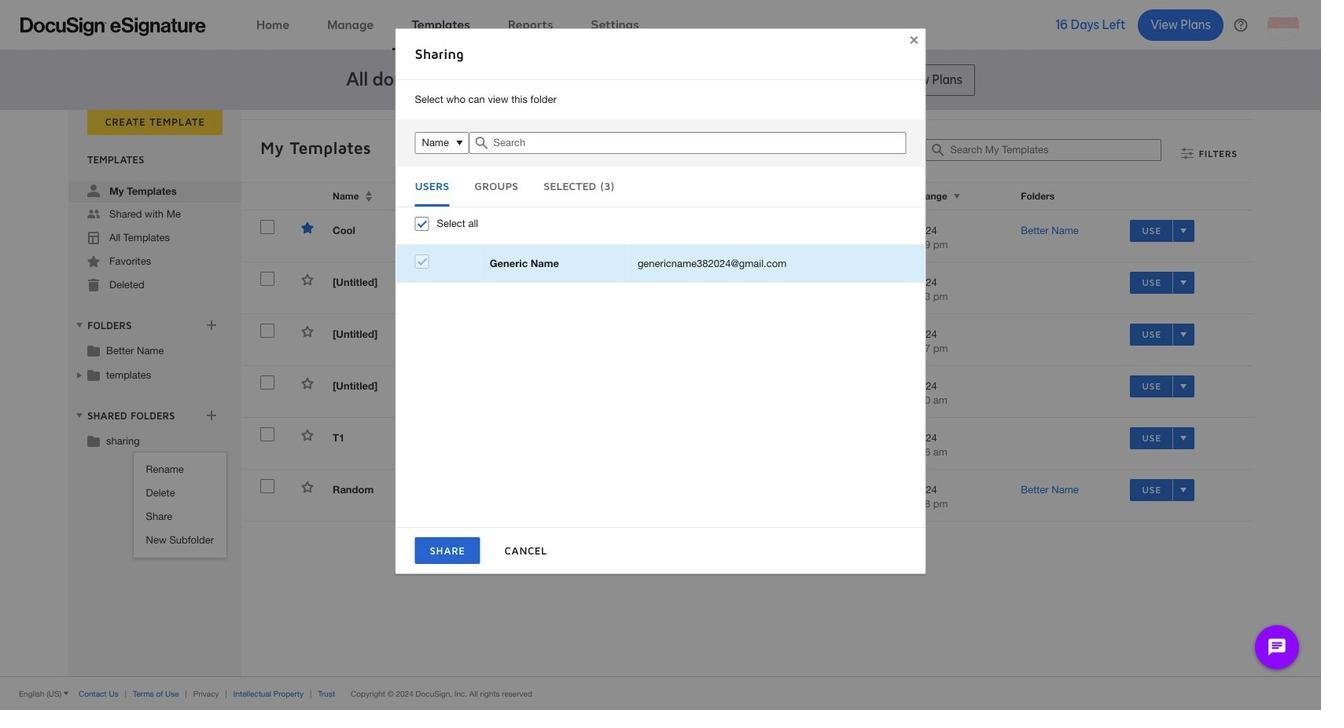 Task type: describe. For each thing, give the bounding box(es) containing it.
2 add [untitled] to favorites image from the top
[[301, 378, 314, 390]]

templates image
[[87, 232, 100, 245]]

add t1 to favorites image
[[301, 429, 314, 442]]

add [untitled] to favorites image
[[301, 274, 314, 286]]

more info region
[[0, 677, 1321, 711]]

view folders image
[[73, 319, 86, 332]]

shared image
[[87, 208, 100, 221]]

trash image
[[87, 279, 100, 292]]

Search text field
[[494, 133, 906, 153]]

docusign esignature image
[[20, 17, 206, 36]]

Search My Templates text field
[[950, 140, 1161, 160]]

folder image
[[87, 435, 100, 448]]

star filled image
[[87, 256, 100, 268]]



Task type: locate. For each thing, give the bounding box(es) containing it.
menu
[[133, 459, 226, 553]]

add random to favorites image
[[301, 481, 314, 494]]

add [untitled] to favorites image down add [untitled] to favorites image
[[301, 326, 314, 338]]

tab list
[[415, 176, 906, 207]]

0 vertical spatial add [untitled] to favorites image
[[301, 326, 314, 338]]

folder image down trash image on the top left
[[87, 344, 100, 357]]

user image
[[87, 185, 100, 197]]

folder image up folder icon
[[87, 369, 100, 381]]

1 add [untitled] to favorites image from the top
[[301, 326, 314, 338]]

folder image
[[87, 344, 100, 357], [87, 369, 100, 381]]

2 folder image from the top
[[87, 369, 100, 381]]

add [untitled] to favorites image up add t1 to favorites icon
[[301, 378, 314, 390]]

add [untitled] to favorites image
[[301, 326, 314, 338], [301, 378, 314, 390]]

1 vertical spatial add [untitled] to favorites image
[[301, 378, 314, 390]]

0 vertical spatial folder image
[[87, 344, 100, 357]]

1 vertical spatial folder image
[[87, 369, 100, 381]]

remove cool from favorites image
[[301, 222, 314, 234]]

1 folder image from the top
[[87, 344, 100, 357]]

view shared folders image
[[73, 410, 86, 422]]



Task type: vqa. For each thing, say whether or not it's contained in the screenshot.
menu
yes



